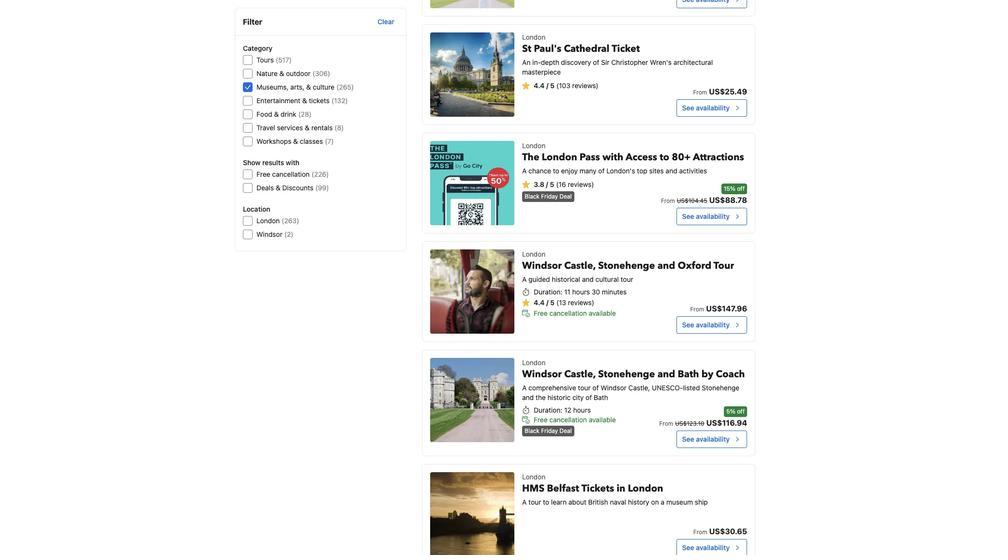 Task type: describe. For each thing, give the bounding box(es) containing it.
us$116.94
[[707, 419, 748, 427]]

hours for windsor castle, stonehenge and oxford tour
[[573, 288, 590, 296]]

chance
[[529, 167, 552, 175]]

wren's
[[650, 58, 672, 67]]

and inside london the london pass with access to 80+ attractions a chance to enjoy many of london's top sites and activities
[[666, 167, 678, 175]]

reviews) for 4.4 / 5 (13 reviews)
[[569, 298, 595, 307]]

off for the london pass with access to 80+ attractions
[[738, 185, 745, 192]]

(226)
[[312, 170, 329, 178]]

(99)
[[316, 184, 329, 192]]

entertainment
[[257, 96, 301, 105]]

ship
[[695, 498, 708, 506]]

2 vertical spatial castle,
[[629, 384, 651, 392]]

classes
[[300, 137, 323, 145]]

see for windsor castle, stonehenge and oxford tour
[[683, 321, 695, 329]]

and up unesco-
[[658, 368, 676, 381]]

clear
[[378, 17, 395, 26]]

4.4 / 5 (103 reviews)
[[534, 82, 599, 90]]

& for discounts
[[276, 184, 281, 192]]

& for tickets
[[303, 96, 307, 105]]

coach
[[716, 368, 745, 381]]

0 vertical spatial bath
[[678, 368, 700, 381]]

london st paul's cathedral ticket an in-depth discovery of sir christopher wren's architectural masterpiece
[[523, 33, 713, 76]]

from for us$30.65
[[694, 529, 708, 536]]

nature & outdoor (306)
[[257, 69, 330, 77]]

culture
[[313, 83, 335, 91]]

5 for (103 reviews)
[[551, 82, 555, 90]]

workshops
[[257, 137, 292, 145]]

about
[[569, 498, 587, 506]]

12
[[565, 406, 572, 414]]

duration: 12 hours
[[534, 406, 591, 414]]

travel services & rentals (8)
[[257, 124, 344, 132]]

historic
[[548, 393, 571, 402]]

architectural
[[674, 58, 713, 67]]

(13
[[557, 298, 567, 307]]

windsor (2)
[[257, 230, 294, 238]]

london up enjoy on the top
[[542, 151, 578, 164]]

of inside london the london pass with access to 80+ attractions a chance to enjoy many of london's top sites and activities
[[599, 167, 605, 175]]

museums, arts, & culture (265)
[[257, 83, 354, 91]]

category
[[243, 44, 273, 52]]

activities
[[680, 167, 708, 175]]

(2)
[[285, 230, 294, 238]]

(306)
[[313, 69, 330, 77]]

outdoor
[[286, 69, 311, 77]]

availability for the london pass with access to 80+ attractions
[[697, 212, 730, 221]]

(517)
[[276, 56, 292, 64]]

on
[[652, 498, 660, 506]]

5 for (16 reviews)
[[550, 180, 555, 189]]

2 friday from the top
[[542, 427, 558, 435]]

(16
[[557, 180, 566, 189]]

hms belfast tickets in london image
[[431, 472, 515, 555]]

museums,
[[257, 83, 289, 91]]

london hms belfast tickets in london a tour to learn about british naval history on a museum ship
[[523, 473, 708, 506]]

3.8 / 5 (16 reviews)
[[534, 180, 594, 189]]

guided
[[529, 275, 550, 283]]

arts,
[[291, 83, 305, 91]]

tour inside london windsor castle, stonehenge and oxford tour a guided historical and cultural tour
[[621, 275, 634, 283]]

reviews) for 3.8 / 5 (16 reviews)
[[568, 180, 594, 189]]

duration: 11 hours 30 minutes
[[534, 288, 627, 296]]

duration: for windsor castle, stonehenge and bath by coach
[[534, 406, 563, 414]]

and left the
[[523, 393, 534, 402]]

2 vertical spatial stonehenge
[[702, 384, 740, 392]]

in
[[617, 482, 626, 495]]

tickets
[[582, 482, 615, 495]]

windsor castle, stonehenge & bath tour from london image
[[431, 0, 515, 8]]

location
[[243, 205, 271, 213]]

see availability for windsor castle, stonehenge and oxford tour
[[683, 321, 730, 329]]

listed
[[684, 384, 701, 392]]

attractions
[[694, 151, 745, 164]]

1 vertical spatial free
[[534, 309, 548, 317]]

stonehenge for oxford
[[599, 259, 656, 272]]

windsor castle, stonehenge and oxford tour image
[[431, 250, 515, 334]]

see availability for the london pass with access to 80+ attractions
[[683, 212, 730, 221]]

access
[[626, 151, 658, 164]]

drink
[[281, 110, 297, 118]]

tours (517)
[[257, 56, 292, 64]]

masterpiece
[[523, 68, 561, 76]]

2 available from the top
[[589, 416, 616, 424]]

the
[[523, 151, 540, 164]]

2 black from the top
[[525, 427, 540, 435]]

tours
[[257, 56, 274, 64]]

an
[[523, 58, 531, 67]]

historical
[[552, 275, 581, 283]]

minutes
[[602, 288, 627, 296]]

sites
[[650, 167, 664, 175]]

& for classes
[[293, 137, 298, 145]]

& for outdoor
[[280, 69, 284, 77]]

windsor castle, stonehenge and bath by coach image
[[431, 358, 515, 442]]

deals
[[257, 184, 274, 192]]

& for drink
[[274, 110, 279, 118]]

and up duration: 11 hours 30 minutes
[[583, 275, 594, 283]]

2 black friday deal from the top
[[525, 427, 572, 435]]

0 vertical spatial to
[[660, 151, 670, 164]]

see for the london pass with access to 80+ attractions
[[683, 212, 695, 221]]

4.4 for 4.4 / 5 (103 reviews)
[[534, 82, 545, 90]]

1 black from the top
[[525, 193, 540, 200]]

us$104.45
[[677, 197, 708, 205]]

castle, for windsor castle, stonehenge and bath by coach
[[565, 368, 596, 381]]

/ for (16
[[546, 180, 549, 189]]

a
[[661, 498, 665, 506]]

a inside london hms belfast tickets in london a tour to learn about british naval history on a museum ship
[[523, 498, 527, 506]]

off for windsor castle, stonehenge and bath by coach
[[738, 408, 745, 415]]

see for windsor castle, stonehenge and bath by coach
[[683, 435, 695, 443]]

from inside 5% off from us$123.10 us$116.94
[[660, 420, 674, 427]]

naval
[[610, 498, 627, 506]]

castle, for windsor castle, stonehenge and oxford tour
[[565, 259, 596, 272]]

st paul's cathedral ticket image
[[431, 33, 515, 117]]

to inside london hms belfast tickets in london a tour to learn about british naval history on a museum ship
[[543, 498, 550, 506]]

british
[[589, 498, 609, 506]]

results
[[262, 158, 284, 167]]

discounts
[[283, 184, 314, 192]]

london windsor castle, stonehenge and bath by coach a comprehensive tour of windsor castle, unesco-listed stonehenge and the historic city of bath
[[523, 359, 745, 402]]

tour inside "london windsor castle, stonehenge and bath by coach a comprehensive tour of windsor castle, unesco-listed stonehenge and the historic city of bath"
[[578, 384, 591, 392]]

clear button
[[374, 13, 399, 31]]

london for london (263)
[[257, 216, 280, 225]]

5 see from the top
[[683, 544, 695, 552]]

(132)
[[332, 96, 348, 105]]

(265)
[[337, 83, 354, 91]]

availability for st paul's cathedral ticket
[[697, 104, 730, 112]]



Task type: vqa. For each thing, say whether or not it's contained in the screenshot.
St
yes



Task type: locate. For each thing, give the bounding box(es) containing it.
stonehenge up the cultural
[[599, 259, 656, 272]]

& right deals
[[276, 184, 281, 192]]

windsor inside london windsor castle, stonehenge and oxford tour a guided historical and cultural tour
[[523, 259, 562, 272]]

0 vertical spatial stonehenge
[[599, 259, 656, 272]]

2 vertical spatial /
[[547, 298, 549, 307]]

duration: down guided
[[534, 288, 563, 296]]

(7)
[[325, 137, 334, 145]]

1 vertical spatial hours
[[574, 406, 591, 414]]

0 vertical spatial off
[[738, 185, 745, 192]]

3 / from the top
[[547, 298, 549, 307]]

off inside 5% off from us$123.10 us$116.94
[[738, 408, 745, 415]]

deals & discounts (99)
[[257, 184, 329, 192]]

5 for (13 reviews)
[[551, 298, 555, 307]]

see availability down from us$147.96
[[683, 321, 730, 329]]

1 vertical spatial duration:
[[534, 406, 563, 414]]

4.4 for 4.4 / 5 (13 reviews)
[[534, 298, 545, 307]]

1 5 from the top
[[551, 82, 555, 90]]

1 horizontal spatial bath
[[678, 368, 700, 381]]

tour
[[714, 259, 735, 272]]

0 horizontal spatial with
[[286, 158, 300, 167]]

1 vertical spatial available
[[589, 416, 616, 424]]

4.4 down masterpiece
[[534, 82, 545, 90]]

from us$25.49
[[694, 87, 748, 96]]

from us$147.96
[[691, 304, 748, 313]]

off inside 15% off from us$104.45 us$88.78
[[738, 185, 745, 192]]

off right the 5%
[[738, 408, 745, 415]]

travel
[[257, 124, 275, 132]]

castle, inside london windsor castle, stonehenge and oxford tour a guided historical and cultural tour
[[565, 259, 596, 272]]

food & drink (28)
[[257, 110, 312, 118]]

2 horizontal spatial tour
[[621, 275, 634, 283]]

3 5 from the top
[[551, 298, 555, 307]]

with up free cancellation (226)
[[286, 158, 300, 167]]

4 availability from the top
[[697, 435, 730, 443]]

black friday deal
[[525, 193, 572, 200], [525, 427, 572, 435]]

bath right city
[[594, 393, 609, 402]]

4.4
[[534, 82, 545, 90], [534, 298, 545, 307]]

1 horizontal spatial to
[[553, 167, 560, 175]]

london for london st paul's cathedral ticket an in-depth discovery of sir christopher wren's architectural masterpiece
[[523, 33, 546, 41]]

food
[[257, 110, 272, 118]]

0 vertical spatial castle,
[[565, 259, 596, 272]]

deal down 12
[[560, 427, 572, 435]]

reviews) for 4.4 / 5 (103 reviews)
[[573, 82, 599, 90]]

a down the
[[523, 167, 527, 175]]

london for london windsor castle, stonehenge and oxford tour a guided historical and cultural tour
[[523, 250, 546, 258]]

1 vertical spatial /
[[546, 180, 549, 189]]

1 vertical spatial 5
[[550, 180, 555, 189]]

reviews) right (103
[[573, 82, 599, 90]]

filter
[[243, 17, 263, 26]]

hours down city
[[574, 406, 591, 414]]

80+
[[672, 151, 691, 164]]

(263)
[[282, 216, 299, 225]]

depth
[[541, 58, 560, 67]]

see down from us$25.49
[[683, 104, 695, 112]]

london up hms
[[523, 473, 546, 481]]

3 see from the top
[[683, 321, 695, 329]]

/ for (13
[[547, 298, 549, 307]]

nature
[[257, 69, 278, 77]]

& down travel services & rentals (8)
[[293, 137, 298, 145]]

black down the
[[525, 427, 540, 435]]

available down 30
[[589, 309, 616, 317]]

2 vertical spatial cancellation
[[550, 416, 587, 424]]

from inside 15% off from us$104.45 us$88.78
[[662, 197, 676, 205]]

1 friday from the top
[[542, 193, 558, 200]]

to
[[660, 151, 670, 164], [553, 167, 560, 175], [543, 498, 550, 506]]

1 off from the top
[[738, 185, 745, 192]]

1 see from the top
[[683, 104, 695, 112]]

1 vertical spatial tour
[[578, 384, 591, 392]]

from for us$25.49
[[694, 89, 708, 96]]

see availability down from us$25.49
[[683, 104, 730, 112]]

1 horizontal spatial with
[[603, 151, 624, 164]]

available down duration: 12 hours
[[589, 416, 616, 424]]

0 vertical spatial tour
[[621, 275, 634, 283]]

see down us$104.45
[[683, 212, 695, 221]]

of
[[593, 58, 600, 67], [599, 167, 605, 175], [593, 384, 599, 392], [586, 393, 592, 402]]

cancellation
[[272, 170, 310, 178], [550, 309, 587, 317], [550, 416, 587, 424]]

tour down hms
[[529, 498, 542, 506]]

discovery
[[562, 58, 592, 67]]

london the london pass with access to 80+ attractions a chance to enjoy many of london's top sites and activities
[[523, 142, 745, 175]]

off right 15%
[[738, 185, 745, 192]]

2 horizontal spatial to
[[660, 151, 670, 164]]

a left guided
[[523, 275, 527, 283]]

us$123.10
[[676, 420, 705, 427]]

free cancellation available down 12
[[534, 416, 616, 424]]

availability down from us$25.49
[[697, 104, 730, 112]]

from inside from us$25.49
[[694, 89, 708, 96]]

tour up city
[[578, 384, 591, 392]]

black friday deal down duration: 12 hours
[[525, 427, 572, 435]]

2 vertical spatial reviews)
[[569, 298, 595, 307]]

& down the (517)
[[280, 69, 284, 77]]

workshops & classes (7)
[[257, 137, 334, 145]]

from left the us$123.10
[[660, 420, 674, 427]]

see availability for windsor castle, stonehenge and bath by coach
[[683, 435, 730, 443]]

see down from us$147.96
[[683, 321, 695, 329]]

sir
[[602, 58, 610, 67]]

0 vertical spatial deal
[[560, 193, 572, 200]]

free up deals
[[257, 170, 271, 178]]

rentals
[[312, 124, 333, 132]]

5% off from us$123.10 us$116.94
[[660, 408, 748, 427]]

4.4 left (13
[[534, 298, 545, 307]]

free cancellation available down 4.4 / 5 (13 reviews)
[[534, 309, 616, 317]]

2 a from the top
[[523, 275, 527, 283]]

london up history
[[628, 482, 664, 495]]

1 free cancellation available from the top
[[534, 309, 616, 317]]

1 vertical spatial free cancellation available
[[534, 416, 616, 424]]

oxford
[[678, 259, 712, 272]]

entertainment & tickets (132)
[[257, 96, 348, 105]]

friday down 3.8 at the right of page
[[542, 193, 558, 200]]

/ down masterpiece
[[547, 82, 549, 90]]

0 horizontal spatial tour
[[529, 498, 542, 506]]

2 vertical spatial free
[[534, 416, 548, 424]]

1 available from the top
[[589, 309, 616, 317]]

1 vertical spatial bath
[[594, 393, 609, 402]]

stonehenge down coach
[[702, 384, 740, 392]]

stonehenge up unesco-
[[599, 368, 656, 381]]

and right sites
[[666, 167, 678, 175]]

to left learn
[[543, 498, 550, 506]]

st
[[523, 42, 532, 55]]

london for london hms belfast tickets in london a tour to learn about british naval history on a museum ship
[[523, 473, 546, 481]]

london up the
[[523, 142, 546, 150]]

free cancellation available
[[534, 309, 616, 317], [534, 416, 616, 424]]

15% off from us$104.45 us$88.78
[[662, 185, 748, 205]]

5 left (103
[[551, 82, 555, 90]]

1 4.4 from the top
[[534, 82, 545, 90]]

(8)
[[335, 124, 344, 132]]

hms
[[523, 482, 545, 495]]

a
[[523, 167, 527, 175], [523, 275, 527, 283], [523, 384, 527, 392], [523, 498, 527, 506]]

castle, up historical on the right of page
[[565, 259, 596, 272]]

0 horizontal spatial bath
[[594, 393, 609, 402]]

museum
[[667, 498, 694, 506]]

london's
[[607, 167, 636, 175]]

1 vertical spatial 4.4
[[534, 298, 545, 307]]

london up guided
[[523, 250, 546, 258]]

hours for windsor castle, stonehenge and bath by coach
[[574, 406, 591, 414]]

0 vertical spatial friday
[[542, 193, 558, 200]]

see down from us$30.65
[[683, 544, 695, 552]]

& left drink
[[274, 110, 279, 118]]

0 vertical spatial hours
[[573, 288, 590, 296]]

a inside london the london pass with access to 80+ attractions a chance to enjoy many of london's top sites and activities
[[523, 167, 527, 175]]

1 vertical spatial cancellation
[[550, 309, 587, 317]]

a inside london windsor castle, stonehenge and oxford tour a guided historical and cultural tour
[[523, 275, 527, 283]]

0 vertical spatial reviews)
[[573, 82, 599, 90]]

a down hms
[[523, 498, 527, 506]]

/ for (103
[[547, 82, 549, 90]]

2 free cancellation available from the top
[[534, 416, 616, 424]]

free down the
[[534, 416, 548, 424]]

1 vertical spatial castle,
[[565, 368, 596, 381]]

us$25.49
[[710, 87, 748, 96]]

tickets
[[309, 96, 330, 105]]

from inside from us$30.65
[[694, 529, 708, 536]]

2 vertical spatial tour
[[529, 498, 542, 506]]

see availability for st paul's cathedral ticket
[[683, 104, 730, 112]]

christopher
[[612, 58, 649, 67]]

comprehensive
[[529, 384, 577, 392]]

with
[[603, 151, 624, 164], [286, 158, 300, 167]]

1 / from the top
[[547, 82, 549, 90]]

2 vertical spatial to
[[543, 498, 550, 506]]

see availability down from us$30.65
[[683, 544, 730, 552]]

/ right 3.8 at the right of page
[[546, 180, 549, 189]]

the
[[536, 393, 546, 402]]

0 horizontal spatial to
[[543, 498, 550, 506]]

to left enjoy on the top
[[553, 167, 560, 175]]

& up (28)
[[303, 96, 307, 105]]

& right 'arts,'
[[306, 83, 311, 91]]

2 off from the top
[[738, 408, 745, 415]]

cancellation down 12
[[550, 416, 587, 424]]

0 vertical spatial black friday deal
[[525, 193, 572, 200]]

2 see from the top
[[683, 212, 695, 221]]

a inside "london windsor castle, stonehenge and bath by coach a comprehensive tour of windsor castle, unesco-listed stonehenge and the historic city of bath"
[[523, 384, 527, 392]]

see down the us$123.10
[[683, 435, 695, 443]]

1 availability from the top
[[697, 104, 730, 112]]

2 availability from the top
[[697, 212, 730, 221]]

from for us$147.96
[[691, 306, 705, 313]]

2 duration: from the top
[[534, 406, 563, 414]]

1 black friday deal from the top
[[525, 193, 572, 200]]

2 see availability from the top
[[683, 212, 730, 221]]

0 vertical spatial 5
[[551, 82, 555, 90]]

a left comprehensive on the right of the page
[[523, 384, 527, 392]]

tour up minutes
[[621, 275, 634, 283]]

from
[[694, 89, 708, 96], [662, 197, 676, 205], [691, 306, 705, 313], [660, 420, 674, 427], [694, 529, 708, 536]]

duration: down the
[[534, 406, 563, 414]]

hours right 11
[[573, 288, 590, 296]]

1 vertical spatial to
[[553, 167, 560, 175]]

learn
[[552, 498, 567, 506]]

1 duration: from the top
[[534, 288, 563, 296]]

duration: for windsor castle, stonehenge and oxford tour
[[534, 288, 563, 296]]

see availability down 5% off from us$123.10 us$116.94
[[683, 435, 730, 443]]

stonehenge inside london windsor castle, stonehenge and oxford tour a guided historical and cultural tour
[[599, 259, 656, 272]]

with up london's
[[603, 151, 624, 164]]

us$88.78
[[710, 196, 748, 205]]

london up comprehensive on the right of the page
[[523, 359, 546, 367]]

1 see availability from the top
[[683, 104, 730, 112]]

5 see availability from the top
[[683, 544, 730, 552]]

belfast
[[547, 482, 580, 495]]

1 vertical spatial black
[[525, 427, 540, 435]]

availability for windsor castle, stonehenge and bath by coach
[[697, 435, 730, 443]]

london inside london windsor castle, stonehenge and oxford tour a guided historical and cultural tour
[[523, 250, 546, 258]]

friday down duration: 12 hours
[[542, 427, 558, 435]]

black friday deal down 3.8 at the right of page
[[525, 193, 572, 200]]

0 vertical spatial free cancellation available
[[534, 309, 616, 317]]

1 deal from the top
[[560, 193, 572, 200]]

tour
[[621, 275, 634, 283], [578, 384, 591, 392], [529, 498, 542, 506]]

stonehenge for bath
[[599, 368, 656, 381]]

pass
[[580, 151, 601, 164]]

4 see from the top
[[683, 435, 695, 443]]

and left oxford
[[658, 259, 676, 272]]

cancellation up deals & discounts (99)
[[272, 170, 310, 178]]

availability for windsor castle, stonehenge and oxford tour
[[697, 321, 730, 329]]

0 vertical spatial free
[[257, 170, 271, 178]]

by
[[702, 368, 714, 381]]

from inside from us$147.96
[[691, 306, 705, 313]]

0 vertical spatial 4.4
[[534, 82, 545, 90]]

london up st
[[523, 33, 546, 41]]

free cancellation (226)
[[257, 170, 329, 178]]

in-
[[533, 58, 541, 67]]

5 availability from the top
[[697, 544, 730, 552]]

2 5 from the top
[[550, 180, 555, 189]]

show
[[243, 158, 261, 167]]

city
[[573, 393, 584, 402]]

2 vertical spatial 5
[[551, 298, 555, 307]]

from left us$147.96
[[691, 306, 705, 313]]

london inside "london windsor castle, stonehenge and bath by coach a comprehensive tour of windsor castle, unesco-listed stonehenge and the historic city of bath"
[[523, 359, 546, 367]]

reviews) down many
[[568, 180, 594, 189]]

0 vertical spatial duration:
[[534, 288, 563, 296]]

2 4.4 from the top
[[534, 298, 545, 307]]

london up windsor (2) on the top of page
[[257, 216, 280, 225]]

1 vertical spatial deal
[[560, 427, 572, 435]]

0 vertical spatial available
[[589, 309, 616, 317]]

/ left (13
[[547, 298, 549, 307]]

2 / from the top
[[546, 180, 549, 189]]

3 a from the top
[[523, 384, 527, 392]]

services
[[277, 124, 303, 132]]

from left us$25.49 on the top right of page
[[694, 89, 708, 96]]

london inside london st paul's cathedral ticket an in-depth discovery of sir christopher wren's architectural masterpiece
[[523, 33, 546, 41]]

free
[[257, 170, 271, 178], [534, 309, 548, 317], [534, 416, 548, 424]]

1 a from the top
[[523, 167, 527, 175]]

the london pass with access to 80+ attractions image
[[431, 141, 515, 225]]

availability down from us$30.65
[[697, 544, 730, 552]]

london for london the london pass with access to 80+ attractions a chance to enjoy many of london's top sites and activities
[[523, 142, 546, 150]]

(28)
[[299, 110, 312, 118]]

black down 3.8 at the right of page
[[525, 193, 540, 200]]

0 vertical spatial black
[[525, 193, 540, 200]]

tour inside london hms belfast tickets in london a tour to learn about british naval history on a museum ship
[[529, 498, 542, 506]]

castle, left unesco-
[[629, 384, 651, 392]]

us$147.96
[[707, 304, 748, 313]]

5 left (13
[[551, 298, 555, 307]]

see availability down us$104.45
[[683, 212, 730, 221]]

1 vertical spatial reviews)
[[568, 180, 594, 189]]

and
[[666, 167, 678, 175], [658, 259, 676, 272], [583, 275, 594, 283], [658, 368, 676, 381], [523, 393, 534, 402]]

bath up listed
[[678, 368, 700, 381]]

1 vertical spatial stonehenge
[[599, 368, 656, 381]]

1 vertical spatial friday
[[542, 427, 558, 435]]

0 vertical spatial cancellation
[[272, 170, 310, 178]]

5
[[551, 82, 555, 90], [550, 180, 555, 189], [551, 298, 555, 307]]

availability down us$88.78
[[697, 212, 730, 221]]

& down (28)
[[305, 124, 310, 132]]

from left us$30.65
[[694, 529, 708, 536]]

london for london windsor castle, stonehenge and bath by coach a comprehensive tour of windsor castle, unesco-listed stonehenge and the historic city of bath
[[523, 359, 546, 367]]

castle, up city
[[565, 368, 596, 381]]

history
[[629, 498, 650, 506]]

show results with
[[243, 158, 300, 167]]

top
[[638, 167, 648, 175]]

of inside london st paul's cathedral ticket an in-depth discovery of sir christopher wren's architectural masterpiece
[[593, 58, 600, 67]]

/
[[547, 82, 549, 90], [546, 180, 549, 189], [547, 298, 549, 307]]

cathedral
[[564, 42, 610, 55]]

1 horizontal spatial tour
[[578, 384, 591, 392]]

availability down us$116.94
[[697, 435, 730, 443]]

11
[[565, 288, 571, 296]]

1 vertical spatial off
[[738, 408, 745, 415]]

5 left (16
[[550, 180, 555, 189]]

1 vertical spatial black friday deal
[[525, 427, 572, 435]]

available
[[589, 309, 616, 317], [589, 416, 616, 424]]

deal down the 3.8 / 5 (16 reviews)
[[560, 193, 572, 200]]

&
[[280, 69, 284, 77], [306, 83, 311, 91], [303, 96, 307, 105], [274, 110, 279, 118], [305, 124, 310, 132], [293, 137, 298, 145], [276, 184, 281, 192]]

paul's
[[534, 42, 562, 55]]

3.8
[[534, 180, 545, 189]]

3 see availability from the top
[[683, 321, 730, 329]]

cultural
[[596, 275, 619, 283]]

many
[[580, 167, 597, 175]]

to up sites
[[660, 151, 670, 164]]

free down 4.4 / 5 (13 reviews)
[[534, 309, 548, 317]]

from left us$104.45
[[662, 197, 676, 205]]

30
[[592, 288, 601, 296]]

3 availability from the top
[[697, 321, 730, 329]]

availability down from us$147.96
[[697, 321, 730, 329]]

with inside london the london pass with access to 80+ attractions a chance to enjoy many of london's top sites and activities
[[603, 151, 624, 164]]

4 see availability from the top
[[683, 435, 730, 443]]

see for st paul's cathedral ticket
[[683, 104, 695, 112]]

2 deal from the top
[[560, 427, 572, 435]]

cancellation down 4.4 / 5 (13 reviews)
[[550, 309, 587, 317]]

reviews) down duration: 11 hours 30 minutes
[[569, 298, 595, 307]]

4 a from the top
[[523, 498, 527, 506]]

0 vertical spatial /
[[547, 82, 549, 90]]



